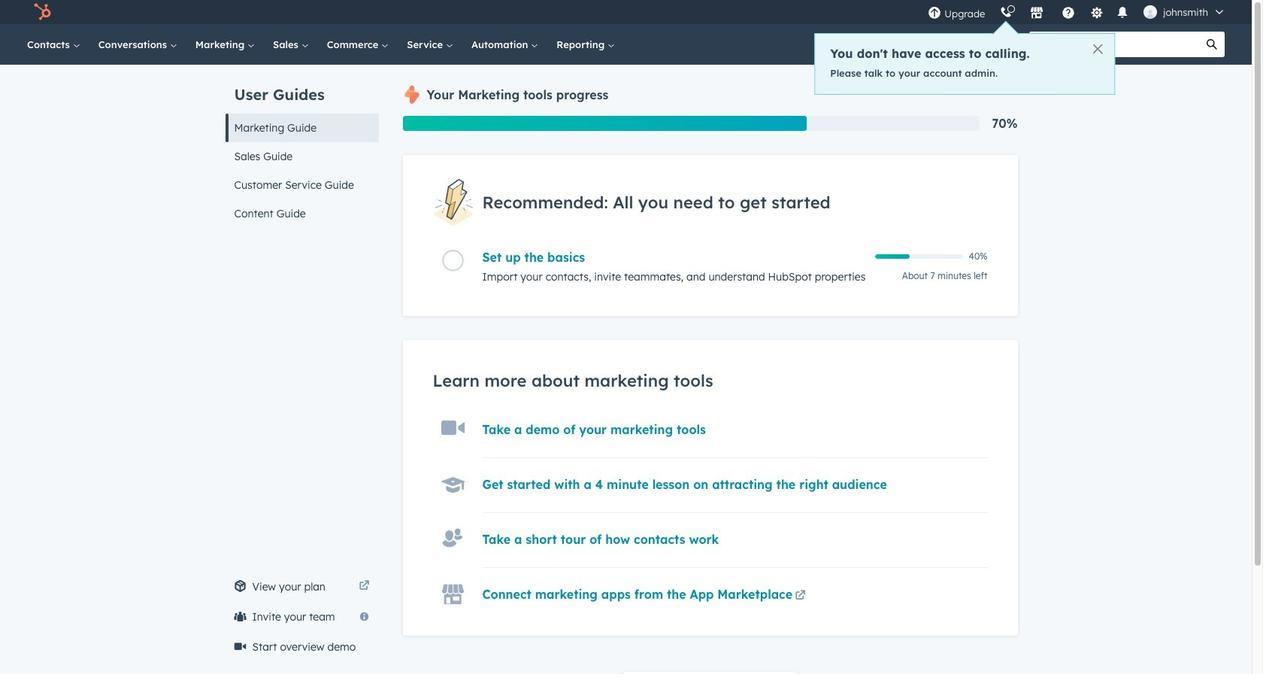 Task type: locate. For each thing, give the bounding box(es) containing it.
marketplaces image
[[1031, 7, 1044, 20]]

menu
[[815, 0, 1235, 95]]

link opens in a new window image
[[359, 581, 370, 592], [796, 588, 806, 606], [796, 591, 806, 602]]

link opens in a new window image
[[359, 578, 370, 596]]

progress bar
[[403, 116, 807, 131]]



Task type: describe. For each thing, give the bounding box(es) containing it.
[object object] complete progress bar
[[875, 254, 911, 259]]

Search HubSpot search field
[[1030, 32, 1200, 57]]

user guides element
[[225, 65, 379, 228]]

john smith image
[[1145, 5, 1158, 19]]



Task type: vqa. For each thing, say whether or not it's contained in the screenshot.
the right Link opens in a new window icon
yes



